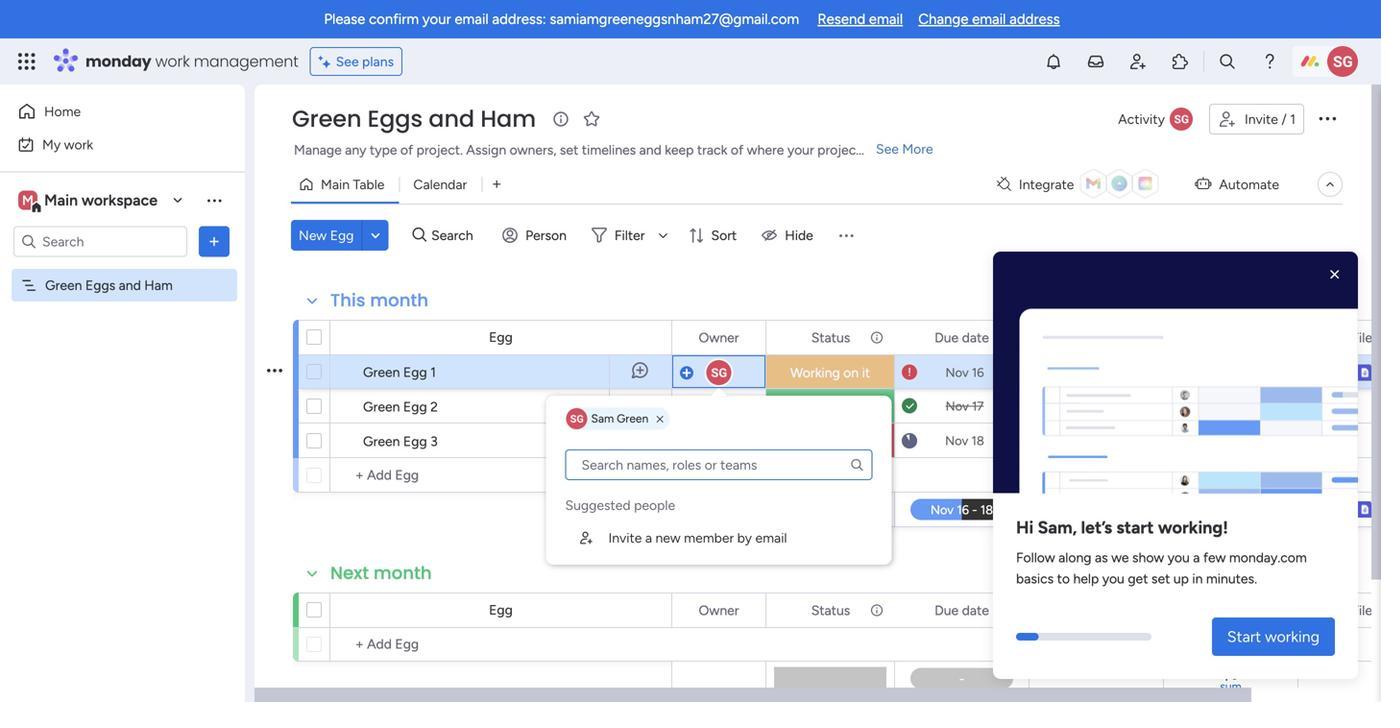 Task type: locate. For each thing, give the bounding box(es) containing it.
1 owner field from the top
[[694, 327, 744, 348]]

0 vertical spatial date
[[962, 329, 989, 346]]

invite left /
[[1245, 111, 1278, 127]]

egg for new egg
[[330, 227, 354, 243]]

2 vertical spatial nov
[[945, 433, 968, 449]]

1 vertical spatial due
[[935, 602, 959, 619]]

1 vertical spatial month
[[374, 561, 432, 585]]

new egg
[[299, 227, 354, 243]]

0 vertical spatial 1
[[1290, 111, 1296, 127]]

1 horizontal spatial and
[[429, 103, 475, 135]]

0 vertical spatial due date field
[[930, 327, 994, 348]]

green up manage
[[292, 103, 362, 135]]

files up no file icon
[[1352, 329, 1379, 346]]

0 vertical spatial files field
[[1347, 327, 1381, 348]]

1 vertical spatial nov
[[946, 399, 969, 414]]

1 due from the top
[[935, 329, 959, 346]]

2 due from the top
[[935, 602, 959, 619]]

of right type
[[400, 142, 413, 158]]

+ Add Egg text field
[[340, 464, 663, 487]]

main workspace
[[44, 191, 158, 209]]

dialog containing suggested people
[[546, 396, 892, 565]]

see more link
[[874, 139, 935, 158]]

main inside button
[[321, 176, 350, 193]]

1 vertical spatial and
[[639, 142, 662, 158]]

green eggs and ham down search in workspace 'field' at the top
[[45, 277, 173, 293]]

1 due date field from the top
[[930, 327, 994, 348]]

see
[[336, 53, 359, 70], [876, 141, 899, 157]]

ham down search in workspace 'field' at the top
[[144, 277, 173, 293]]

eggs up type
[[367, 103, 423, 135]]

2 nov from the top
[[946, 399, 969, 414]]

main for main workspace
[[44, 191, 78, 209]]

1 vertical spatial status
[[811, 602, 850, 619]]

0 vertical spatial you
[[1168, 549, 1190, 565]]

0 vertical spatial nov
[[945, 365, 969, 380]]

email left the address:
[[455, 11, 489, 28]]

17
[[972, 399, 984, 414]]

work right my
[[64, 136, 93, 153]]

sum for $1,600
[[1220, 510, 1242, 524]]

email right change at the top right of page
[[972, 11, 1006, 28]]

0 horizontal spatial 1
[[430, 364, 436, 380]]

1 vertical spatial files
[[1352, 602, 1379, 619]]

Owner field
[[694, 327, 744, 348], [694, 600, 744, 621]]

1 horizontal spatial ham
[[480, 103, 536, 135]]

where
[[747, 142, 784, 158]]

Next month field
[[326, 561, 437, 586]]

assign
[[466, 142, 506, 158]]

0 vertical spatial due
[[935, 329, 959, 346]]

working on it
[[790, 364, 870, 381]]

egg for green egg 1
[[403, 364, 427, 380]]

column information image
[[869, 330, 885, 345], [1003, 330, 1018, 345], [869, 603, 885, 618]]

nov left 17
[[946, 399, 969, 414]]

0 horizontal spatial of
[[400, 142, 413, 158]]

email
[[455, 11, 489, 28], [869, 11, 903, 28], [972, 11, 1006, 28], [755, 530, 787, 546]]

1 vertical spatial you
[[1102, 570, 1125, 587]]

sum up few
[[1220, 510, 1242, 524]]

0 horizontal spatial see
[[336, 53, 359, 70]]

owner
[[699, 329, 739, 346], [699, 602, 739, 619]]

let's
[[1081, 517, 1112, 538]]

nov left 16
[[945, 365, 969, 380]]

due for first due date field from the bottom of the page
[[935, 602, 959, 619]]

Due date field
[[930, 327, 994, 348], [930, 600, 994, 621]]

it
[[862, 364, 870, 381]]

filter
[[615, 227, 645, 243]]

$500
[[1216, 434, 1246, 449]]

sam green image
[[704, 358, 733, 387], [566, 408, 587, 429]]

1 horizontal spatial work
[[155, 50, 190, 72]]

1 horizontal spatial of
[[731, 142, 744, 158]]

list box
[[561, 449, 876, 557]]

1 vertical spatial files field
[[1347, 600, 1381, 621]]

1 horizontal spatial main
[[321, 176, 350, 193]]

start
[[1227, 628, 1261, 646]]

monday work management
[[85, 50, 298, 72]]

month
[[370, 288, 428, 313], [374, 561, 432, 585]]

main inside workspace selection element
[[44, 191, 78, 209]]

sum inside $1,600 sum
[[1220, 510, 1242, 524]]

start working
[[1227, 628, 1320, 646]]

1 vertical spatial owner
[[699, 602, 739, 619]]

0 vertical spatial a
[[645, 530, 652, 546]]

and up project.
[[429, 103, 475, 135]]

1 horizontal spatial green eggs and ham
[[292, 103, 536, 135]]

egg for green egg 3
[[403, 433, 427, 449]]

1 vertical spatial ham
[[144, 277, 173, 293]]

meeting
[[1056, 400, 1102, 415]]

1 inside 'button'
[[1290, 111, 1296, 127]]

ham inside green eggs and ham list box
[[144, 277, 173, 293]]

my
[[42, 136, 61, 153]]

and
[[429, 103, 475, 135], [639, 142, 662, 158], [119, 277, 141, 293]]

2 files from the top
[[1352, 602, 1379, 619]]

project
[[817, 142, 861, 158]]

set down show board description image
[[560, 142, 579, 158]]

your right confirm
[[422, 11, 451, 28]]

0 vertical spatial month
[[370, 288, 428, 313]]

option
[[0, 268, 245, 272]]

1 vertical spatial 1
[[430, 364, 436, 380]]

see left plans on the top left of page
[[336, 53, 359, 70]]

1 horizontal spatial invite
[[1245, 111, 1278, 127]]

tree grid
[[565, 488, 873, 557]]

invite inside 'button'
[[1245, 111, 1278, 127]]

files field up no file icon
[[1347, 327, 1381, 348]]

a inside [object object] element
[[645, 530, 652, 546]]

set left up
[[1151, 570, 1170, 587]]

column information image for second status "field" from the bottom of the page
[[869, 330, 885, 345]]

Files field
[[1347, 327, 1381, 348], [1347, 600, 1381, 621]]

eggs down search in workspace 'field' at the top
[[85, 277, 115, 293]]

type
[[370, 142, 397, 158]]

timelines
[[582, 142, 636, 158]]

and down search in workspace 'field' at the top
[[119, 277, 141, 293]]

notes
[[1105, 400, 1137, 415]]

menu image
[[836, 226, 856, 245]]

plans
[[362, 53, 394, 70]]

status
[[811, 329, 850, 346], [811, 602, 850, 619]]

tree grid containing suggested people
[[565, 488, 873, 557]]

0 horizontal spatial a
[[645, 530, 652, 546]]

1 horizontal spatial your
[[787, 142, 814, 158]]

1 vertical spatial work
[[64, 136, 93, 153]]

2 status from the top
[[811, 602, 850, 619]]

monday.com
[[1229, 549, 1307, 565]]

18
[[971, 433, 984, 449]]

stuck
[[813, 433, 848, 449]]

change email address
[[918, 11, 1060, 28]]

1 vertical spatial sum
[[1220, 680, 1242, 693]]

files field for next month
[[1347, 600, 1381, 621]]

1 vertical spatial set
[[1151, 570, 1170, 587]]

of right track
[[731, 142, 744, 158]]

month inside field
[[374, 561, 432, 585]]

1 vertical spatial due date
[[935, 602, 989, 619]]

apps image
[[1171, 52, 1190, 71]]

0 vertical spatial owner
[[699, 329, 739, 346]]

1 horizontal spatial a
[[1193, 549, 1200, 565]]

work for monday
[[155, 50, 190, 72]]

$1,000
[[1211, 399, 1250, 414]]

sum down start
[[1220, 680, 1242, 693]]

1 horizontal spatial 1
[[1290, 111, 1296, 127]]

arrow down image
[[652, 224, 675, 247]]

files right start working button
[[1352, 602, 1379, 619]]

v2 search image
[[412, 225, 427, 246]]

1 files from the top
[[1352, 329, 1379, 346]]

0 vertical spatial owner field
[[694, 327, 744, 348]]

0 horizontal spatial work
[[64, 136, 93, 153]]

1 vertical spatial green eggs and ham
[[45, 277, 173, 293]]

resend email link
[[818, 11, 903, 28]]

collapse board header image
[[1323, 177, 1338, 192]]

egg
[[330, 227, 354, 243], [489, 329, 513, 345], [403, 364, 427, 380], [403, 399, 427, 415], [403, 433, 427, 449], [489, 602, 513, 618]]

1 horizontal spatial see
[[876, 141, 899, 157]]

due date
[[935, 329, 989, 346], [935, 602, 989, 619]]

$1,600
[[1210, 498, 1251, 514]]

follow
[[1016, 549, 1055, 565]]

0 horizontal spatial main
[[44, 191, 78, 209]]

1 vertical spatial see
[[876, 141, 899, 157]]

1 horizontal spatial set
[[1151, 570, 1170, 587]]

invite members image
[[1129, 52, 1148, 71]]

0 horizontal spatial and
[[119, 277, 141, 293]]

column information image for first status "field" from the bottom
[[869, 603, 885, 618]]

1 vertical spatial a
[[1193, 549, 1200, 565]]

0 vertical spatial sum
[[1220, 510, 1242, 524]]

1 vertical spatial your
[[787, 142, 814, 158]]

email inside [object object] element
[[755, 530, 787, 546]]

you up up
[[1168, 549, 1190, 565]]

0 vertical spatial status
[[811, 329, 850, 346]]

0 horizontal spatial sam green image
[[566, 408, 587, 429]]

eggs
[[367, 103, 423, 135], [85, 277, 115, 293]]

2 owner from the top
[[699, 602, 739, 619]]

0 vertical spatial ham
[[480, 103, 536, 135]]

1 horizontal spatial you
[[1168, 549, 1190, 565]]

see inside button
[[336, 53, 359, 70]]

1 date from the top
[[962, 329, 989, 346]]

dialog
[[546, 396, 892, 565]]

main for main table
[[321, 176, 350, 193]]

0 vertical spatial files
[[1352, 329, 1379, 346]]

along
[[1059, 549, 1092, 565]]

see left the more
[[876, 141, 899, 157]]

add view image
[[493, 177, 501, 191]]

month right this
[[370, 288, 428, 313]]

dapulse integrations image
[[997, 177, 1011, 192]]

help
[[1073, 570, 1099, 587]]

month right the next
[[374, 561, 432, 585]]

sam green image
[[1327, 46, 1358, 77]]

0 horizontal spatial invite
[[608, 530, 642, 546]]

work right monday
[[155, 50, 190, 72]]

0 vertical spatial green eggs and ham
[[292, 103, 536, 135]]

change
[[918, 11, 969, 28]]

management
[[194, 50, 298, 72]]

basics
[[1016, 570, 1054, 587]]

new
[[655, 530, 681, 546]]

new
[[299, 227, 327, 243]]

action
[[1061, 366, 1098, 381]]

by
[[737, 530, 752, 546]]

0 vertical spatial status field
[[806, 327, 855, 348]]

main right workspace "icon"
[[44, 191, 78, 209]]

0 vertical spatial due date
[[935, 329, 989, 346]]

new egg button
[[291, 220, 362, 251]]

done
[[814, 398, 846, 414]]

1 nov from the top
[[945, 365, 969, 380]]

email right resend
[[869, 11, 903, 28]]

0 vertical spatial your
[[422, 11, 451, 28]]

0 horizontal spatial green eggs and ham
[[45, 277, 173, 293]]

a left few
[[1193, 549, 1200, 565]]

project.
[[417, 142, 463, 158]]

2 date from the top
[[962, 602, 989, 619]]

1
[[1290, 111, 1296, 127], [430, 364, 436, 380]]

2 files field from the top
[[1347, 600, 1381, 621]]

nov left 18
[[945, 433, 968, 449]]

a left new
[[645, 530, 652, 546]]

2 sum from the top
[[1220, 680, 1242, 693]]

owners,
[[510, 142, 557, 158]]

main left the table
[[321, 176, 350, 193]]

1 vertical spatial owner field
[[694, 600, 744, 621]]

0 horizontal spatial ham
[[144, 277, 173, 293]]

0 horizontal spatial you
[[1102, 570, 1125, 587]]

1 vertical spatial invite
[[608, 530, 642, 546]]

0 vertical spatial set
[[560, 142, 579, 158]]

sam green image left 'sam'
[[566, 408, 587, 429]]

month for this month
[[370, 288, 428, 313]]

progress bar
[[1016, 633, 1039, 641]]

egg inside button
[[330, 227, 354, 243]]

green egg 1
[[363, 364, 436, 380]]

0 vertical spatial work
[[155, 50, 190, 72]]

inbox image
[[1086, 52, 1105, 71]]

a
[[645, 530, 652, 546], [1193, 549, 1200, 565]]

email right by
[[755, 530, 787, 546]]

green eggs and ham up project.
[[292, 103, 536, 135]]

Green Eggs and Ham field
[[287, 103, 541, 135]]

and left keep
[[639, 142, 662, 158]]

1 horizontal spatial eggs
[[367, 103, 423, 135]]

meeting notes
[[1056, 400, 1137, 415]]

green down search in workspace 'field' at the top
[[45, 277, 82, 293]]

and inside list box
[[119, 277, 141, 293]]

options image
[[205, 232, 224, 251]]

due date for 1st due date field from the top
[[935, 329, 989, 346]]

workspace image
[[18, 190, 37, 211]]

2 vertical spatial and
[[119, 277, 141, 293]]

you down we
[[1102, 570, 1125, 587]]

Status field
[[806, 327, 855, 348], [806, 600, 855, 621]]

1 up 2
[[430, 364, 436, 380]]

please
[[324, 11, 365, 28]]

due
[[935, 329, 959, 346], [935, 602, 959, 619]]

1 vertical spatial status field
[[806, 600, 855, 621]]

2
[[430, 399, 438, 415]]

please confirm your email address: samiamgreeneggsnham27@gmail.com
[[324, 11, 799, 28]]

egg for green egg 2
[[403, 399, 427, 415]]

$1,600 sum
[[1210, 498, 1251, 524]]

files field right start working button
[[1347, 600, 1381, 621]]

activity
[[1118, 111, 1165, 127]]

suggested
[[565, 497, 631, 513]]

work inside button
[[64, 136, 93, 153]]

None search field
[[565, 449, 873, 480]]

invite down suggested people
[[608, 530, 642, 546]]

0 horizontal spatial eggs
[[85, 277, 115, 293]]

your right the where
[[787, 142, 814, 158]]

set
[[560, 142, 579, 158], [1151, 570, 1170, 587]]

0 vertical spatial sam green image
[[704, 358, 733, 387]]

1 vertical spatial date
[[962, 602, 989, 619]]

0 vertical spatial invite
[[1245, 111, 1278, 127]]

invite inside [object object] element
[[608, 530, 642, 546]]

0 vertical spatial see
[[336, 53, 359, 70]]

month inside "field"
[[370, 288, 428, 313]]

1 due date from the top
[[935, 329, 989, 346]]

green eggs and ham
[[292, 103, 536, 135], [45, 277, 173, 293]]

0 vertical spatial and
[[429, 103, 475, 135]]

sam green image right dapulse addbtn icon
[[704, 358, 733, 387]]

samiamgreeneggsnham27@gmail.com
[[550, 11, 799, 28]]

1 right /
[[1290, 111, 1296, 127]]

notifications image
[[1044, 52, 1063, 71]]

1 vertical spatial due date field
[[930, 600, 994, 621]]

1 for green egg 1
[[430, 364, 436, 380]]

you
[[1168, 549, 1190, 565], [1102, 570, 1125, 587]]

work
[[155, 50, 190, 72], [64, 136, 93, 153]]

3 nov from the top
[[945, 433, 968, 449]]

1 vertical spatial sam green image
[[566, 408, 587, 429]]

1 status field from the top
[[806, 327, 855, 348]]

1 sum from the top
[[1220, 510, 1242, 524]]

1 vertical spatial eggs
[[85, 277, 115, 293]]

ham up assign
[[480, 103, 536, 135]]

2 due date from the top
[[935, 602, 989, 619]]

1 files field from the top
[[1347, 327, 1381, 348]]

green eggs and ham inside list box
[[45, 277, 173, 293]]



Task type: describe. For each thing, give the bounding box(es) containing it.
calendar button
[[399, 169, 481, 200]]

green left dapulse x slim icon
[[617, 412, 648, 425]]

no file image
[[1356, 395, 1373, 418]]

action items
[[1061, 366, 1132, 381]]

invite / 1 button
[[1209, 104, 1304, 134]]

0 vertical spatial eggs
[[367, 103, 423, 135]]

keep
[[665, 142, 694, 158]]

table
[[353, 176, 385, 193]]

search image
[[850, 457, 865, 473]]

1 of from the left
[[400, 142, 413, 158]]

see for see plans
[[336, 53, 359, 70]]

files field for this month
[[1347, 327, 1381, 348]]

resend email
[[818, 11, 903, 28]]

workspace options image
[[205, 190, 224, 210]]

Search field
[[427, 222, 484, 249]]

change email address link
[[918, 11, 1060, 28]]

filter button
[[584, 220, 675, 251]]

get
[[1128, 570, 1148, 587]]

people
[[634, 497, 675, 513]]

files for next month
[[1352, 602, 1379, 619]]

2 of from the left
[[731, 142, 744, 158]]

due date for first due date field from the bottom of the page
[[935, 602, 989, 619]]

lottie animation element
[[993, 252, 1358, 501]]

to
[[1057, 570, 1070, 587]]

confirm
[[369, 11, 419, 28]]

this
[[330, 288, 366, 313]]

manage
[[294, 142, 342, 158]]

eggs inside list box
[[85, 277, 115, 293]]

green inside list box
[[45, 277, 82, 293]]

search everything image
[[1218, 52, 1237, 71]]

due for 1st due date field from the top
[[935, 329, 959, 346]]

see plans button
[[310, 47, 403, 76]]

$0
[[1223, 667, 1239, 683]]

a inside follow along as we show you a few monday.com basics to help you get set up in minutes.
[[1193, 549, 1200, 565]]

$0 sum
[[1220, 667, 1242, 693]]

m
[[22, 192, 34, 208]]

sum for $0
[[1220, 680, 1242, 693]]

show
[[1132, 549, 1164, 565]]

start working button
[[1212, 618, 1335, 656]]

my work
[[42, 136, 93, 153]]

Search in workspace field
[[40, 231, 160, 253]]

suggested people row
[[565, 488, 675, 515]]

more
[[902, 141, 933, 157]]

sam,
[[1038, 517, 1077, 538]]

select product image
[[17, 52, 36, 71]]

see plans
[[336, 53, 394, 70]]

green down green egg 2
[[363, 433, 400, 449]]

invite for invite / 1
[[1245, 111, 1278, 127]]

0 horizontal spatial set
[[560, 142, 579, 158]]

close image
[[1325, 265, 1345, 284]]

on
[[843, 364, 859, 381]]

tree grid inside list box
[[565, 488, 873, 557]]

workspace
[[82, 191, 158, 209]]

add to favorites image
[[582, 109, 601, 128]]

[object object] element
[[565, 519, 873, 557]]

see more
[[876, 141, 933, 157]]

other
[[1080, 434, 1113, 449]]

track
[[697, 142, 727, 158]]

activity button
[[1111, 104, 1201, 134]]

person
[[525, 227, 567, 243]]

start
[[1116, 517, 1154, 538]]

nov 17
[[946, 399, 984, 414]]

hide button
[[754, 220, 825, 251]]

address
[[1010, 11, 1060, 28]]

help image
[[1260, 52, 1279, 71]]

2 owner field from the top
[[694, 600, 744, 621]]

date for first due date field from the bottom of the page
[[962, 602, 989, 619]]

home
[[44, 103, 81, 120]]

any
[[345, 142, 366, 158]]

1 status from the top
[[811, 329, 850, 346]]

main table button
[[291, 169, 399, 200]]

few
[[1203, 549, 1226, 565]]

invite for invite a new member by email
[[608, 530, 642, 546]]

3
[[430, 433, 438, 449]]

dapulse addbtn image
[[680, 367, 692, 378]]

0 horizontal spatial your
[[422, 11, 451, 28]]

Search for content search field
[[565, 449, 873, 480]]

working!
[[1158, 517, 1228, 538]]

working
[[790, 364, 840, 381]]

lottie animation image
[[993, 259, 1358, 501]]

see for see more
[[876, 141, 899, 157]]

2 status field from the top
[[806, 600, 855, 621]]

address:
[[492, 11, 546, 28]]

person button
[[495, 220, 578, 251]]

we
[[1111, 549, 1129, 565]]

month for next month
[[374, 561, 432, 585]]

next month
[[330, 561, 432, 585]]

sort button
[[680, 220, 748, 251]]

v2 done deadline image
[[902, 397, 917, 415]]

as
[[1095, 549, 1108, 565]]

hide
[[785, 227, 813, 243]]

green egg 2
[[363, 399, 438, 415]]

member
[[684, 530, 734, 546]]

monday
[[85, 50, 151, 72]]

integrate
[[1019, 176, 1074, 193]]

suggested people
[[565, 497, 675, 513]]

nov for green egg 2
[[946, 399, 969, 414]]

angle down image
[[371, 228, 380, 243]]

items
[[1101, 366, 1132, 381]]

1 horizontal spatial sam green image
[[704, 358, 733, 387]]

set inside follow along as we show you a few monday.com basics to help you get set up in minutes.
[[1151, 570, 1170, 587]]

resend
[[818, 11, 865, 28]]

autopilot image
[[1195, 171, 1211, 196]]

This month field
[[326, 288, 433, 313]]

+ Add Egg text field
[[340, 633, 663, 656]]

list box containing suggested people
[[561, 449, 876, 557]]

working
[[1265, 628, 1320, 646]]

in
[[1192, 570, 1203, 587]]

nov 18
[[945, 433, 984, 449]]

green eggs and ham list box
[[0, 265, 245, 561]]

no file image
[[1356, 429, 1373, 452]]

Budget field
[[1204, 600, 1258, 621]]

work for my
[[64, 136, 93, 153]]

none search field inside list box
[[565, 449, 873, 480]]

nov for green egg 3
[[945, 433, 968, 449]]

files for this month
[[1352, 329, 1379, 346]]

2 horizontal spatial and
[[639, 142, 662, 158]]

workspace selection element
[[18, 189, 160, 214]]

sam green
[[591, 412, 648, 425]]

this month
[[330, 288, 428, 313]]

dapulse x slim image
[[657, 414, 663, 425]]

options image
[[1316, 106, 1339, 129]]

1 for invite / 1
[[1290, 111, 1296, 127]]

green down green egg 1
[[363, 399, 400, 415]]

stands.
[[864, 142, 907, 158]]

up
[[1173, 570, 1189, 587]]

next
[[330, 561, 369, 585]]

/
[[1282, 111, 1287, 127]]

main table
[[321, 176, 385, 193]]

2 due date field from the top
[[930, 600, 994, 621]]

invite a new member by email
[[608, 530, 787, 546]]

show board description image
[[549, 109, 572, 129]]

1 owner from the top
[[699, 329, 739, 346]]

green egg 3
[[363, 433, 438, 449]]

nov 16
[[945, 365, 984, 380]]

date for 1st due date field from the top
[[962, 329, 989, 346]]

16
[[972, 365, 984, 380]]

invite / 1
[[1245, 111, 1296, 127]]

v2 overdue deadline image
[[902, 364, 917, 382]]

green up green egg 2
[[363, 364, 400, 380]]

Notes field
[[1073, 327, 1120, 348]]



Task type: vqa. For each thing, say whether or not it's contained in the screenshot.
middle Sam Green icon
yes



